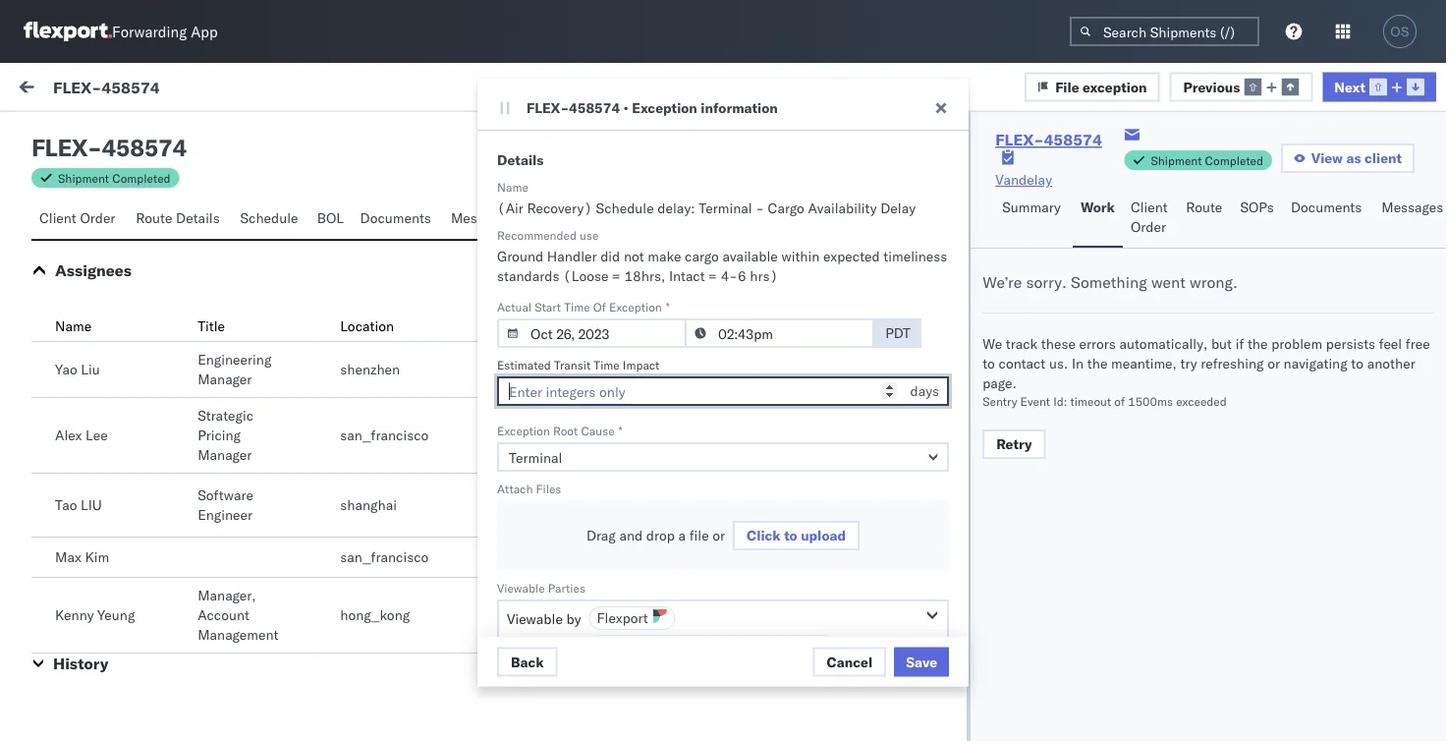 Task type: vqa. For each thing, say whether or not it's contained in the screenshot.
Route Details Button
yes



Task type: describe. For each thing, give the bounding box(es) containing it.
j for test
[[67, 569, 71, 581]]

drag and drop a file or
[[587, 527, 726, 544]]

work for related
[[1173, 171, 1198, 185]]

20, for dec 20, 2026, 12:36 am pst
[[523, 229, 545, 246]]

navigating
[[1284, 355, 1348, 372]]

(loose
[[563, 267, 609, 285]]

internal (0) button
[[124, 116, 221, 154]]

shenzhen
[[340, 361, 400, 378]]

1 horizontal spatial flex-458574
[[996, 130, 1103, 149]]

2 zhao from the top
[[169, 301, 200, 318]]

pricing
[[198, 427, 241, 444]]

0 horizontal spatial completed
[[112, 171, 171, 185]]

resize handle column header for related work item/shipment
[[1412, 164, 1435, 741]]

estimated
[[497, 357, 551, 372]]

sops
[[1241, 199, 1275, 216]]

did
[[601, 248, 621, 265]]

458574 up "internal"
[[101, 77, 160, 97]]

pm for z
[[624, 494, 644, 511]]

but
[[1212, 335, 1233, 352]]

manager down mmm d, yyyy text box
[[542, 363, 597, 380]]

viewable for viewable parties
[[497, 580, 545, 595]]

dec 8, 2026, 6:39 pm pst
[[495, 671, 663, 688]]

summary button
[[995, 190, 1073, 248]]

viewable for viewable by
[[507, 610, 563, 628]]

refreshing
[[1201, 355, 1265, 372]]

wrong.
[[1190, 272, 1239, 292]]

save button
[[895, 647, 950, 677]]

forwarding app link
[[24, 22, 218, 41]]

and
[[620, 527, 643, 544]]

actual start time of exception *
[[497, 299, 670, 314]]

kenny
[[55, 606, 94, 624]]

delay
[[881, 200, 916, 217]]

start
[[535, 299, 561, 314]]

4 test from the top
[[139, 478, 165, 495]]

document
[[615, 137, 683, 154]]

flex-458574 • exception information
[[527, 99, 778, 116]]

MMM D, YYYY text field
[[497, 318, 687, 348]]

1 vertical spatial exception
[[609, 299, 662, 314]]

msg
[[86, 424, 112, 441]]

forwarding app
[[112, 22, 218, 41]]

time for actual
[[564, 299, 590, 314]]

event
[[1021, 394, 1051, 408]]

Enter integers only number field
[[497, 376, 950, 406]]

to inside button
[[785, 527, 798, 544]]

next
[[1335, 78, 1366, 95]]

1 logistics manager from the top
[[483, 363, 597, 380]]

0 horizontal spatial client order
[[39, 209, 115, 227]]

try
[[1181, 355, 1198, 372]]

app
[[191, 22, 218, 41]]

1 horizontal spatial documents button
[[1284, 190, 1374, 248]]

3 test from the top
[[139, 390, 165, 407]]

information
[[701, 99, 778, 116]]

flex- right of
[[1128, 405, 1169, 423]]

4 jason-test zhao from the top
[[95, 478, 200, 495]]

manager down dec 20, 2026, 12:33 am pst
[[542, 429, 597, 446]]

1 vertical spatial shipment completed
[[58, 171, 171, 185]]

pst up drop
[[648, 494, 672, 511]]

1 san_francisco from the top
[[340, 427, 429, 444]]

automatically,
[[1120, 335, 1208, 352]]

root
[[553, 423, 578, 438]]

458574 up wrong.
[[1169, 229, 1220, 246]]

1 jason- from the top
[[95, 213, 139, 230]]

available
[[723, 248, 778, 265]]

manager inside strategic pricing manager
[[198, 446, 252, 463]]

these
[[1042, 335, 1076, 352]]

pst up the flexport "button"
[[648, 582, 672, 600]]

test for z
[[59, 512, 83, 529]]

contact
[[999, 355, 1046, 372]]

resize handle column header for time
[[779, 164, 803, 741]]

parties
[[548, 580, 586, 595]]

flexport
[[597, 609, 649, 627]]

bol button
[[309, 201, 352, 239]]

1 horizontal spatial shipment completed
[[1151, 153, 1264, 168]]

history button
[[53, 654, 108, 673]]

ttt for dec 20, 2026, 12:35 am pst
[[59, 335, 74, 352]]

17, for j
[[523, 582, 545, 600]]

1 horizontal spatial *
[[666, 299, 670, 314]]

0 vertical spatial assignees button
[[523, 201, 606, 239]]

if
[[1236, 335, 1245, 352]]

2 = from the left
[[709, 267, 718, 285]]

actual
[[497, 299, 532, 314]]

recovery)
[[527, 200, 593, 217]]

manager inside 'engineering manager'
[[198, 371, 252, 388]]

flex- right my
[[53, 77, 101, 97]]

6 dec from the top
[[495, 671, 520, 688]]

am for 12:33
[[632, 405, 654, 423]]

schedule inside name (air recovery) schedule delay: terminal - cargo availability delay
[[596, 200, 654, 217]]

ttt for dec 20, 2026, 12:36 am pst
[[59, 247, 74, 264]]

2026, up handler
[[548, 229, 587, 246]]

flex - 458574
[[31, 133, 187, 162]]

yao
[[55, 361, 77, 378]]

20, for dec 20, 2026, 12:33 am pst
[[523, 405, 545, 423]]

6
[[738, 267, 747, 285]]

next button
[[1323, 72, 1437, 101]]

work inside button
[[191, 81, 223, 98]]

within
[[782, 248, 820, 265]]

458574 down file
[[1044, 130, 1103, 149]]

0 horizontal spatial shipment
[[58, 171, 109, 185]]

2 test from the top
[[139, 301, 165, 318]]

cs inside cs export sco import
[[483, 487, 500, 504]]

2 logistics manager from the top
[[483, 429, 597, 446]]

4 zhao from the top
[[169, 478, 200, 495]]

3 zhao from the top
[[169, 390, 200, 407]]

engineer
[[198, 506, 253, 523]]

1 = from the left
[[613, 267, 621, 285]]

1 logistics from the top
[[483, 363, 539, 380]]

software
[[198, 487, 254, 504]]

1 vertical spatial the
[[1088, 355, 1108, 372]]

2 cs export from the top
[[483, 608, 544, 626]]

pst down impact on the left
[[657, 405, 681, 423]]

2026, right the 8,
[[540, 671, 578, 688]]

flex- up vandelay
[[996, 130, 1044, 149]]

-- : -- -- text field
[[685, 318, 875, 348]]

time for estimated
[[594, 357, 620, 372]]

1 test from the top
[[59, 424, 83, 441]]

12:33
[[590, 405, 629, 423]]

flex- up went
[[1128, 229, 1169, 246]]

click
[[747, 527, 781, 544]]

458574 down try
[[1169, 405, 1220, 423]]

viewable parties
[[497, 580, 586, 595]]

1 horizontal spatial documents
[[1292, 199, 1363, 216]]

or inside the we track these errors automatically, but if the problem persists feel free to contact us. in the meantime, try refreshing or navigating to another page. sentry event id: timeout of 1500ms exceeded
[[1268, 355, 1281, 372]]

2 logistics from the top
[[483, 429, 539, 446]]

Search Shipments (/) text field
[[1070, 17, 1260, 46]]

hrs)
[[750, 267, 779, 285]]

2026, down actual start time of exception *
[[548, 317, 587, 334]]

feel
[[1380, 335, 1403, 352]]

exception
[[1083, 78, 1148, 95]]

something
[[1072, 272, 1148, 292]]

name for name
[[55, 318, 92, 335]]

responsibility
[[519, 318, 607, 335]]

2 jason-test zhao from the top
[[95, 301, 200, 318]]

summary
[[1003, 199, 1061, 216]]

cancel
[[827, 653, 873, 670]]

1 cs export from the top
[[483, 550, 544, 568]]

2 san_francisco from the top
[[340, 549, 429, 566]]

dec 20, 2026, 12:36 am pst
[[495, 229, 681, 246]]

flex
[[31, 133, 88, 162]]

vandelay
[[996, 171, 1053, 188]]

account
[[198, 606, 250, 624]]

6:47 for j
[[590, 582, 620, 600]]

1 horizontal spatial order
[[1131, 218, 1167, 235]]

1 horizontal spatial messages button
[[1374, 190, 1447, 248]]

resize handle column header for message
[[463, 164, 486, 741]]

flex- 458574 for dec 20, 2026, 12:36 am pst
[[1128, 229, 1220, 246]]

us.
[[1050, 355, 1069, 372]]

0 horizontal spatial flex-458574
[[53, 77, 160, 97]]

work for work responsibility
[[483, 318, 515, 335]]

0 horizontal spatial assignees button
[[55, 260, 132, 280]]

save
[[907, 653, 938, 670]]

flexport. image
[[24, 22, 112, 41]]

(0) for external (0)
[[87, 125, 112, 142]]

cs export sco import
[[483, 487, 551, 527]]

0 vertical spatial the
[[1248, 335, 1269, 352]]

458574 up the "message"
[[102, 133, 187, 162]]

6 jason- from the top
[[95, 655, 139, 672]]

0 vertical spatial time
[[496, 171, 522, 185]]

tao
[[55, 496, 77, 514]]

2 j z from the top
[[67, 392, 76, 404]]

6 test from the top
[[139, 655, 165, 672]]

work button
[[1073, 190, 1123, 248]]

5 test from the top
[[139, 567, 165, 584]]

attach files
[[497, 481, 562, 496]]

0 vertical spatial completed
[[1206, 153, 1264, 168]]

previous
[[1184, 78, 1241, 95]]

errors
[[1080, 335, 1116, 352]]

availability
[[809, 200, 877, 217]]

flex- up automatically,
[[1128, 317, 1169, 334]]

2 cs from the top
[[483, 550, 500, 568]]

by
[[567, 610, 581, 628]]

0 vertical spatial exception
[[632, 99, 698, 116]]

message
[[61, 171, 108, 185]]

work responsibility
[[483, 318, 607, 335]]

pst up make
[[657, 229, 681, 246]]

pst up impact on the left
[[657, 317, 681, 334]]

import inside cs export sco import
[[510, 510, 551, 527]]

manager, account management
[[198, 587, 279, 643]]

0 horizontal spatial documents button
[[352, 201, 443, 239]]

4-
[[721, 267, 738, 285]]

expected
[[824, 248, 880, 265]]

z for test
[[71, 569, 76, 581]]

recommended use ground handler did not make cargo available within expected timeliness standards (loose = 18hrs, intact = 4-6 hrs)
[[497, 228, 951, 285]]

liu
[[81, 361, 100, 378]]

6 zhao from the top
[[169, 655, 200, 672]]

sops button
[[1233, 190, 1284, 248]]

5 dec from the top
[[495, 582, 520, 600]]



Task type: locate. For each thing, give the bounding box(es) containing it.
documents right bol 'button'
[[360, 209, 431, 227]]

messages for the right messages button
[[1382, 199, 1444, 216]]

1 j from the top
[[67, 215, 71, 227]]

1 horizontal spatial work
[[483, 318, 515, 335]]

1 vertical spatial *
[[619, 423, 623, 438]]

0 horizontal spatial documents
[[360, 209, 431, 227]]

external
[[31, 125, 83, 142]]

3 dec from the top
[[495, 405, 520, 423]]

4 z from the top
[[71, 569, 76, 581]]

cancel button
[[813, 647, 887, 677]]

client order button down related on the right
[[1123, 190, 1179, 248]]

1 test from the top
[[139, 213, 165, 230]]

2 ttt from the top
[[59, 335, 74, 352]]

3 cs from the top
[[483, 608, 500, 626]]

1 horizontal spatial or
[[1268, 355, 1281, 372]]

1 ttt from the top
[[59, 247, 74, 264]]

flex-458574 link
[[996, 130, 1103, 149]]

2 dec from the top
[[495, 317, 520, 334]]

2 6:47 from the top
[[590, 582, 620, 600]]

uat freight partner button
[[589, 635, 835, 659]]

17, for z
[[523, 494, 545, 511]]

test up max
[[59, 512, 83, 529]]

uat freight partner
[[597, 638, 720, 655]]

partner
[[674, 638, 720, 655]]

completed down flex - 458574
[[112, 171, 171, 185]]

2 horizontal spatial to
[[1352, 355, 1364, 372]]

flex- 458574 up went
[[1128, 229, 1220, 246]]

view as client button
[[1282, 144, 1415, 173]]

test
[[139, 213, 165, 230], [139, 301, 165, 318], [139, 390, 165, 407], [139, 478, 165, 495], [139, 567, 165, 584], [139, 655, 165, 672]]

2 z from the top
[[71, 392, 76, 404]]

assignees button up handler
[[523, 201, 606, 239]]

dec left the 8,
[[495, 671, 520, 688]]

schedule up 12:36 on the top of page
[[596, 200, 654, 217]]

route details button
[[128, 201, 232, 239]]

0 horizontal spatial client
[[39, 209, 76, 227]]

1 vertical spatial name
[[55, 318, 92, 335]]

1 horizontal spatial the
[[1248, 335, 1269, 352]]

* down '12:33'
[[619, 423, 623, 438]]

jason-test zhao down yeung
[[95, 655, 200, 672]]

4 dec from the top
[[495, 494, 520, 511]]

exception down 18hrs, at left top
[[609, 299, 662, 314]]

1 cs from the top
[[483, 487, 500, 504]]

1 vertical spatial san_francisco
[[340, 549, 429, 566]]

0 vertical spatial logistics
[[483, 363, 539, 380]]

1 horizontal spatial schedule
[[596, 200, 654, 217]]

dec 20, 2026, 12:35 am pst
[[495, 317, 681, 334]]

1 z from the top
[[71, 215, 76, 227]]

messages button down client on the top of page
[[1374, 190, 1447, 248]]

1 horizontal spatial route
[[1187, 199, 1223, 216]]

0 vertical spatial work
[[191, 81, 223, 98]]

test left lee
[[59, 424, 83, 441]]

route down flex - 458574
[[136, 209, 172, 227]]

1 vertical spatial flex- 458574
[[1128, 317, 1220, 334]]

2 j from the top
[[67, 392, 71, 404]]

0 horizontal spatial work
[[191, 81, 223, 98]]

1 20, from the top
[[523, 229, 545, 246]]

shipment completed down flex - 458574
[[58, 171, 171, 185]]

a
[[679, 527, 686, 544]]

strategic
[[198, 407, 254, 424]]

1 vertical spatial logistics manager
[[483, 429, 597, 446]]

attach
[[497, 481, 533, 496]]

file exception
[[1056, 78, 1148, 95]]

upload
[[801, 527, 846, 544]]

0 vertical spatial assignees
[[531, 209, 598, 227]]

pm up the flexport "button"
[[624, 582, 644, 600]]

documents button right bol
[[352, 201, 443, 239]]

2 flex- 458574 from the top
[[1128, 317, 1220, 334]]

software engineer
[[198, 487, 254, 523]]

j down the "message"
[[67, 215, 71, 227]]

1 zhao from the top
[[169, 213, 200, 230]]

assignees down the "message"
[[55, 260, 132, 280]]

view as client
[[1312, 149, 1403, 167]]

1 dec from the top
[[495, 229, 520, 246]]

upload
[[565, 137, 612, 154]]

2 17, from the top
[[523, 582, 545, 600]]

dec 17, 2026, 6:47 pm pst up by
[[495, 582, 672, 600]]

import work
[[146, 81, 223, 98]]

1 am from the top
[[632, 229, 654, 246]]

back
[[511, 653, 544, 670]]

2 resize handle column header from the left
[[779, 164, 803, 741]]

0 horizontal spatial client order button
[[31, 201, 128, 239]]

1 vertical spatial details
[[176, 209, 220, 227]]

another
[[1368, 355, 1416, 372]]

0 vertical spatial am
[[632, 229, 654, 246]]

458574 up but
[[1169, 317, 1220, 334]]

details up (air
[[497, 151, 544, 169]]

j for ttt
[[67, 215, 71, 227]]

1 horizontal spatial work
[[1173, 171, 1198, 185]]

uat
[[597, 638, 623, 655]]

0 vertical spatial details
[[497, 151, 544, 169]]

terminal
[[699, 200, 753, 217]]

20,
[[523, 229, 545, 246], [523, 317, 545, 334], [523, 405, 545, 423]]

0 vertical spatial test
[[59, 424, 83, 441]]

1 vertical spatial assignees
[[55, 260, 132, 280]]

1 horizontal spatial messages
[[1382, 199, 1444, 216]]

external (0)
[[31, 125, 112, 142]]

shipment
[[1151, 153, 1203, 168], [58, 171, 109, 185]]

zhao
[[169, 213, 200, 230], [169, 301, 200, 318], [169, 390, 200, 407], [169, 478, 200, 495], [169, 567, 200, 584], [169, 655, 200, 672]]

458574 left • on the left of page
[[569, 99, 620, 116]]

0 horizontal spatial =
[[613, 267, 621, 285]]

2 (0) from the left
[[184, 125, 209, 142]]

2 test from the top
[[59, 512, 83, 529]]

1 j z from the top
[[67, 215, 76, 227]]

related work item/shipment
[[1129, 171, 1282, 185]]

4 resize handle column header from the left
[[1412, 164, 1435, 741]]

2 dec 17, 2026, 6:47 pm pst from the top
[[495, 582, 672, 600]]

Terminal text field
[[497, 442, 950, 472]]

2 horizontal spatial time
[[594, 357, 620, 372]]

alex
[[55, 427, 82, 444]]

0 vertical spatial cs export
[[483, 550, 544, 568]]

2026, up the root
[[548, 405, 587, 423]]

work up internal (0)
[[191, 81, 223, 98]]

track
[[1006, 335, 1038, 352]]

3 resize handle column header from the left
[[1095, 164, 1119, 741]]

6:47 up "flexport"
[[590, 582, 620, 600]]

test left yeung
[[59, 601, 83, 618]]

export down viewable parties
[[503, 608, 544, 626]]

1 vertical spatial am
[[632, 317, 654, 334]]

3 jason- from the top
[[95, 390, 139, 407]]

jason- up the msg
[[95, 390, 139, 407]]

1 vertical spatial test
[[59, 512, 83, 529]]

flex- 458574
[[1128, 229, 1220, 246], [1128, 317, 1220, 334], [1128, 405, 1220, 423]]

1 flex- 458574 from the top
[[1128, 229, 1220, 246]]

0 horizontal spatial time
[[496, 171, 522, 185]]

(0) right the external
[[87, 125, 112, 142]]

-
[[88, 133, 102, 162], [756, 200, 765, 217], [811, 317, 820, 334], [811, 405, 820, 423], [811, 494, 820, 511], [811, 582, 820, 600], [811, 671, 820, 688]]

my work
[[20, 76, 107, 103]]

0 horizontal spatial to
[[785, 527, 798, 544]]

20, down start
[[523, 317, 545, 334]]

1 vertical spatial dec 17, 2026, 6:47 pm pst
[[495, 582, 672, 600]]

route for route details
[[136, 209, 172, 227]]

sorry.
[[1027, 272, 1067, 292]]

viewable
[[497, 580, 545, 595], [507, 610, 563, 628]]

0 vertical spatial shipment
[[1151, 153, 1203, 168]]

z down the "message"
[[71, 215, 76, 227]]

1 horizontal spatial client
[[1131, 199, 1168, 216]]

4 j z from the top
[[67, 657, 76, 670]]

1 vertical spatial shipment
[[58, 171, 109, 185]]

am for 12:36
[[632, 229, 654, 246]]

1 horizontal spatial client order
[[1131, 199, 1168, 235]]

1 vertical spatial or
[[713, 527, 726, 544]]

2 vertical spatial exception
[[497, 423, 550, 438]]

2 horizontal spatial work
[[1081, 199, 1116, 216]]

import
[[146, 81, 187, 98], [510, 510, 551, 527]]

timeout
[[1071, 394, 1112, 408]]

zhao up engineering
[[169, 301, 200, 318]]

os button
[[1378, 9, 1423, 54]]

viewable up viewable by
[[497, 580, 545, 595]]

18hrs,
[[625, 267, 666, 285]]

pm right 6:39
[[615, 671, 636, 688]]

history
[[53, 654, 108, 673]]

z for dec 8, 2026, 6:39 pm pst
[[71, 657, 76, 670]]

2 vertical spatial pm
[[615, 671, 636, 688]]

12:36
[[590, 229, 629, 246]]

test msg
[[59, 424, 112, 441]]

3 z from the top
[[71, 480, 76, 493]]

dec 17, 2026, 6:47 pm pst for z
[[495, 494, 672, 511]]

4 j from the top
[[67, 657, 71, 670]]

0 horizontal spatial messages
[[451, 209, 513, 227]]

3 flex- 458574 from the top
[[1128, 405, 1220, 423]]

route for route
[[1187, 199, 1223, 216]]

to down persists
[[1352, 355, 1364, 372]]

upload document
[[565, 137, 683, 154]]

export inside cs export sco import
[[503, 487, 544, 504]]

test
[[59, 424, 83, 441], [59, 512, 83, 529], [59, 601, 83, 618]]

2 20, from the top
[[523, 317, 545, 334]]

details left schedule "button"
[[176, 209, 220, 227]]

1 horizontal spatial assignees button
[[523, 201, 606, 239]]

0 vertical spatial name
[[497, 179, 529, 194]]

assignees inside button
[[531, 209, 598, 227]]

1 horizontal spatial name
[[497, 179, 529, 194]]

1 vertical spatial assignees button
[[55, 260, 132, 280]]

0 horizontal spatial shipment completed
[[58, 171, 171, 185]]

files
[[536, 481, 562, 496]]

standards
[[497, 267, 560, 285]]

1 17, from the top
[[523, 494, 545, 511]]

j for dec 8, 2026, 6:39 pm pst
[[67, 657, 71, 670]]

2 export from the top
[[503, 550, 544, 568]]

5 jason-test zhao from the top
[[95, 567, 200, 584]]

1 horizontal spatial to
[[983, 355, 996, 372]]

client down the "message"
[[39, 209, 76, 227]]

3 export from the top
[[503, 608, 544, 626]]

0 vertical spatial *
[[666, 299, 670, 314]]

0 vertical spatial 17,
[[523, 494, 545, 511]]

1 vertical spatial time
[[564, 299, 590, 314]]

assignees up use
[[531, 209, 598, 227]]

order down related on the right
[[1131, 218, 1167, 235]]

3 test from the top
[[59, 601, 83, 618]]

jason-test zhao up 'liu'
[[95, 301, 200, 318]]

resize handle column header
[[463, 164, 486, 741], [779, 164, 803, 741], [1095, 164, 1119, 741], [1412, 164, 1435, 741]]

flex- 458574 up automatically,
[[1128, 317, 1220, 334]]

2 am from the top
[[632, 317, 654, 334]]

dec down 'actual'
[[495, 317, 520, 334]]

2 vertical spatial am
[[632, 405, 654, 423]]

ttt down the "message"
[[59, 247, 74, 264]]

17, up viewable by
[[523, 582, 545, 600]]

4 jason- from the top
[[95, 478, 139, 495]]

3 20, from the top
[[523, 405, 545, 423]]

work for my
[[56, 76, 107, 103]]

back button
[[497, 647, 558, 677]]

assignees button
[[523, 201, 606, 239], [55, 260, 132, 280]]

assignees button down the "message"
[[55, 260, 132, 280]]

work inside button
[[1081, 199, 1116, 216]]

hong_kong
[[340, 606, 410, 624]]

am right '12:33'
[[632, 405, 654, 423]]

file
[[1056, 78, 1080, 95]]

5 jason- from the top
[[95, 567, 139, 584]]

0 vertical spatial logistics manager
[[483, 363, 597, 380]]

flex- 458574 for dec 20, 2026, 12:35 am pst
[[1128, 317, 1220, 334]]

test for j
[[59, 601, 83, 618]]

documents down view
[[1292, 199, 1363, 216]]

1 vertical spatial cs export
[[483, 608, 544, 626]]

1 vertical spatial import
[[510, 510, 551, 527]]

jason-test zhao up yeung
[[95, 567, 200, 584]]

logistics up attach
[[483, 429, 539, 446]]

j down max
[[67, 569, 71, 581]]

time up (air
[[496, 171, 522, 185]]

6 jason-test zhao from the top
[[95, 655, 200, 672]]

messages down client on the top of page
[[1382, 199, 1444, 216]]

or right file
[[713, 527, 726, 544]]

work for work button
[[1081, 199, 1116, 216]]

am for 12:35
[[632, 317, 654, 334]]

2026, up by
[[548, 582, 587, 600]]

name inside name (air recovery) schedule delay: terminal - cargo availability delay
[[497, 179, 529, 194]]

j z for test
[[67, 569, 76, 581]]

1 6:47 from the top
[[590, 494, 620, 511]]

j z for dec 8, 2026, 6:39 pm pst
[[67, 657, 76, 670]]

0 vertical spatial san_francisco
[[340, 427, 429, 444]]

20, up ground
[[523, 229, 545, 246]]

1 horizontal spatial details
[[497, 151, 544, 169]]

j down yao
[[67, 392, 71, 404]]

0 vertical spatial 6:47
[[590, 494, 620, 511]]

(0) inside internal (0) "button"
[[184, 125, 209, 142]]

schedule button
[[232, 201, 309, 239]]

the down the errors
[[1088, 355, 1108, 372]]

previous button
[[1170, 72, 1314, 101]]

6:47
[[590, 494, 620, 511], [590, 582, 620, 600]]

pst down freight
[[639, 671, 663, 688]]

id:
[[1054, 394, 1068, 408]]

completed up item/shipment
[[1206, 153, 1264, 168]]

ttt up yao
[[59, 335, 74, 352]]

jason- up the liu
[[95, 478, 139, 495]]

messages up ground
[[451, 209, 513, 227]]

drag
[[587, 527, 616, 544]]

engineering manager
[[198, 351, 272, 388]]

•
[[624, 99, 629, 116]]

san_francisco down shanghai
[[340, 549, 429, 566]]

0 vertical spatial ttt
[[59, 247, 74, 264]]

intact
[[669, 267, 705, 285]]

1 horizontal spatial (0)
[[184, 125, 209, 142]]

1 resize handle column header from the left
[[463, 164, 486, 741]]

dec 17, 2026, 6:47 pm pst for j
[[495, 582, 672, 600]]

import inside button
[[146, 81, 187, 98]]

(0) inside external (0) 'button'
[[87, 125, 112, 142]]

j down kenny
[[67, 657, 71, 670]]

am up not
[[632, 229, 654, 246]]

exception right • on the left of page
[[632, 99, 698, 116]]

5 z from the top
[[71, 657, 76, 670]]

cargo
[[768, 200, 805, 217]]

kim
[[85, 549, 109, 566]]

0 vertical spatial pm
[[624, 494, 644, 511]]

1 horizontal spatial client order button
[[1123, 190, 1179, 248]]

0 horizontal spatial or
[[713, 527, 726, 544]]

client
[[1131, 199, 1168, 216], [39, 209, 76, 227]]

page.
[[983, 375, 1017, 392]]

pm for j
[[624, 582, 644, 600]]

work up external (0)
[[56, 76, 107, 103]]

1 vertical spatial work
[[1081, 199, 1116, 216]]

flex- up upload
[[527, 99, 569, 116]]

- inside name (air recovery) schedule delay: terminal - cargo availability delay
[[756, 200, 765, 217]]

documents button
[[1284, 190, 1374, 248], [352, 201, 443, 239]]

2 vertical spatial flex- 458574
[[1128, 405, 1220, 423]]

17, right sco
[[523, 494, 545, 511]]

documents button down view
[[1284, 190, 1374, 248]]

1 horizontal spatial import
[[510, 510, 551, 527]]

3 am from the top
[[632, 405, 654, 423]]

shipment completed up related work item/shipment
[[1151, 153, 1264, 168]]

messages for left messages button
[[451, 209, 513, 227]]

0 horizontal spatial assignees
[[55, 260, 132, 280]]

click to upload
[[747, 527, 846, 544]]

3 j z from the top
[[67, 569, 76, 581]]

= down did
[[613, 267, 621, 285]]

0 vertical spatial viewable
[[497, 580, 545, 595]]

1 vertical spatial export
[[503, 550, 544, 568]]

client down related on the right
[[1131, 199, 1168, 216]]

3 jason-test zhao from the top
[[95, 390, 200, 407]]

zhao down management
[[169, 655, 200, 672]]

jason- down the "message"
[[95, 213, 139, 230]]

cs up sco
[[483, 487, 500, 504]]

0 vertical spatial flex-458574
[[53, 77, 160, 97]]

1 (0) from the left
[[87, 125, 112, 142]]

tao liu
[[55, 496, 102, 514]]

cargo
[[685, 248, 719, 265]]

dec left files
[[495, 494, 520, 511]]

bol
[[317, 209, 344, 227]]

jason-test zhao up the liu
[[95, 478, 200, 495]]

exceeded
[[1177, 394, 1228, 408]]

schedule inside "button"
[[240, 209, 298, 227]]

3 j from the top
[[67, 569, 71, 581]]

j z down max
[[67, 569, 76, 581]]

zhao left schedule "button"
[[169, 213, 200, 230]]

0 horizontal spatial schedule
[[240, 209, 298, 227]]

z down kenny
[[71, 657, 76, 670]]

details inside button
[[176, 209, 220, 227]]

pdt
[[886, 324, 911, 342]]

the right if
[[1248, 335, 1269, 352]]

location
[[340, 318, 394, 335]]

we track these errors automatically, but if the problem persists feel free to contact us. in the meantime, try refreshing or navigating to another page. sentry event id: timeout of 1500ms exceeded
[[983, 335, 1431, 408]]

20, for dec 20, 2026, 12:35 am pst
[[523, 317, 545, 334]]

6:47 for z
[[590, 494, 620, 511]]

ground
[[497, 248, 544, 265]]

retry
[[997, 435, 1033, 453]]

we're
[[983, 272, 1023, 292]]

schedule
[[596, 200, 654, 217], [240, 209, 298, 227]]

1 export from the top
[[503, 487, 544, 504]]

(0) for internal (0)
[[184, 125, 209, 142]]

we're sorry. something went wrong.
[[983, 272, 1239, 292]]

j z for ttt
[[67, 215, 76, 227]]

j z down yao
[[67, 392, 76, 404]]

2 vertical spatial export
[[503, 608, 544, 626]]

0 horizontal spatial messages button
[[443, 201, 523, 239]]

0 vertical spatial work
[[56, 76, 107, 103]]

j z down the "message"
[[67, 215, 76, 227]]

2 vertical spatial test
[[59, 601, 83, 618]]

exception
[[632, 99, 698, 116], [609, 299, 662, 314], [497, 423, 550, 438]]

0 horizontal spatial the
[[1088, 355, 1108, 372]]

meantime,
[[1112, 355, 1178, 372]]

to down we
[[983, 355, 996, 372]]

1 vertical spatial 17,
[[523, 582, 545, 600]]

1 dec 17, 2026, 6:47 pm pst from the top
[[495, 494, 672, 511]]

0 horizontal spatial order
[[80, 209, 115, 227]]

1 horizontal spatial assignees
[[531, 209, 598, 227]]

name up (air
[[497, 179, 529, 194]]

name for name (air recovery) schedule delay: terminal - cargo availability delay
[[497, 179, 529, 194]]

z for ttt
[[71, 215, 76, 227]]

5 zhao from the top
[[169, 567, 200, 584]]

1 jason-test zhao from the top
[[95, 213, 200, 230]]

pst
[[657, 229, 681, 246], [657, 317, 681, 334], [657, 405, 681, 423], [648, 494, 672, 511], [648, 582, 672, 600], [639, 671, 663, 688]]

documents
[[1292, 199, 1363, 216], [360, 209, 431, 227]]

2026, right attach
[[548, 494, 587, 511]]

2 vertical spatial work
[[483, 318, 515, 335]]

0 vertical spatial dec 17, 2026, 6:47 pm pst
[[495, 494, 672, 511]]

flex- 458574 down try
[[1128, 405, 1220, 423]]

flex-
[[53, 77, 101, 97], [527, 99, 569, 116], [996, 130, 1044, 149], [1128, 229, 1169, 246], [1128, 317, 1169, 334], [1128, 405, 1169, 423]]

delay:
[[658, 200, 696, 217]]

yao liu
[[55, 361, 100, 378]]

0 vertical spatial export
[[503, 487, 544, 504]]

sco
[[483, 510, 506, 527]]

= left 4- at the top of the page
[[709, 267, 718, 285]]

2 jason- from the top
[[95, 301, 139, 318]]

exception left the root
[[497, 423, 550, 438]]

dec up ground
[[495, 229, 520, 246]]

flex- 458574 for dec 20, 2026, 12:33 am pst
[[1128, 405, 1220, 423]]

exception root cause *
[[497, 423, 623, 438]]



